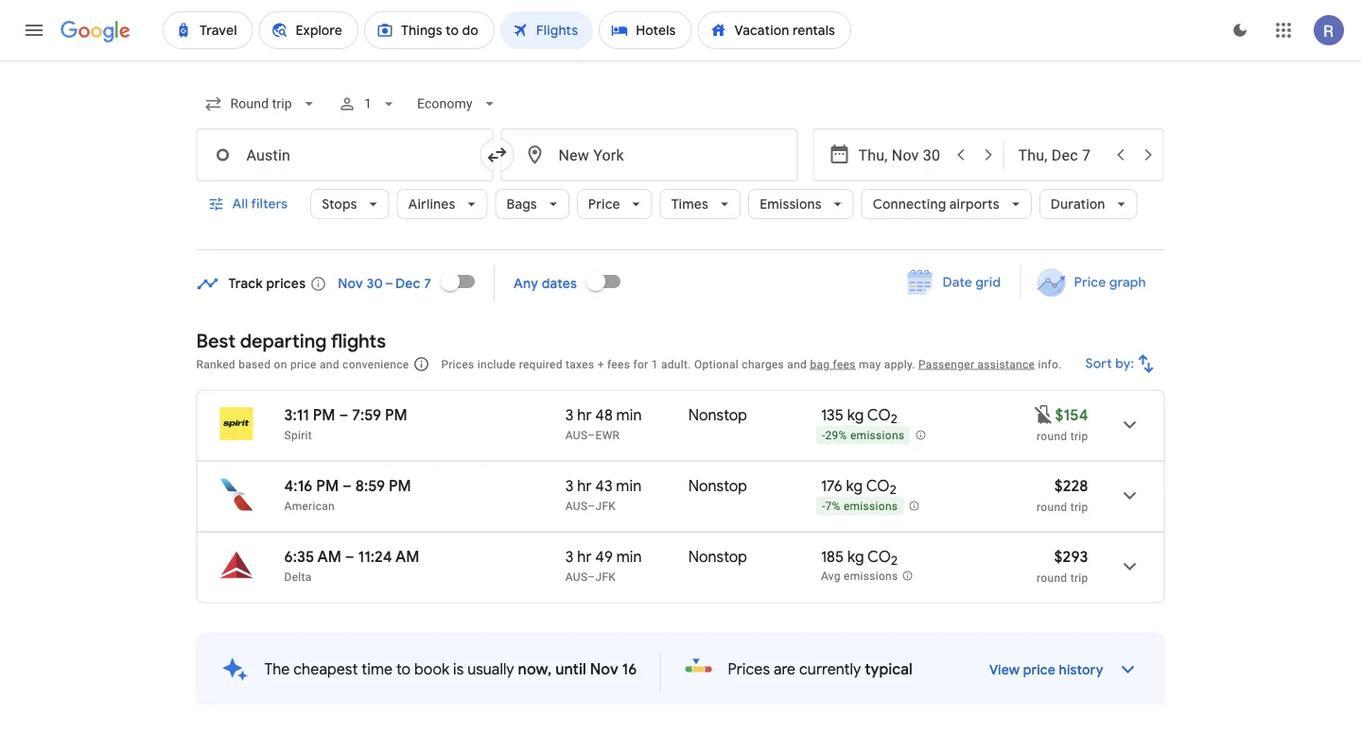 Task type: vqa. For each thing, say whether or not it's contained in the screenshot.
kg associated with 185
yes



Task type: describe. For each thing, give the bounding box(es) containing it.
best departing flights
[[196, 329, 386, 353]]

view price history image
[[1105, 647, 1151, 693]]

avg
[[821, 571, 841, 584]]

aus for 3 hr 43 min
[[565, 500, 588, 513]]

total duration 3 hr 49 min. element
[[565, 548, 688, 570]]

154 US dollars text field
[[1055, 406, 1088, 425]]

hr for 43
[[577, 477, 592, 496]]

flight details. leaves austin-bergstrom international airport at 3:11 pm on thursday, november 30 and arrives at newark liberty international airport at 7:59 pm on thursday, november 30. image
[[1107, 402, 1152, 448]]

book
[[414, 660, 449, 680]]

nonstop flight. element for 3 hr 49 min
[[688, 548, 747, 570]]

times
[[671, 196, 709, 213]]

emissions
[[760, 196, 822, 213]]

11:24
[[358, 548, 392, 567]]

185 kg co 2
[[821, 548, 898, 570]]

charges
[[742, 358, 784, 371]]

hr for 49
[[577, 548, 592, 567]]

Arrival time: 11:24 AM. text field
[[358, 548, 419, 567]]

grid
[[976, 274, 1001, 291]]

1 horizontal spatial nov
[[590, 660, 618, 680]]

293 US dollars text field
[[1054, 548, 1088, 567]]

jfk for 43
[[595, 500, 616, 513]]

nonstop for 3 hr 49 min
[[688, 548, 747, 567]]

kg for 176
[[846, 477, 863, 496]]

3:11 pm – 7:59 pm spirit
[[284, 406, 408, 442]]

apply.
[[884, 358, 915, 371]]

times button
[[660, 182, 741, 227]]

swap origin and destination. image
[[486, 144, 508, 166]]

49
[[595, 548, 613, 567]]

usually
[[467, 660, 514, 680]]

-7% emissions
[[822, 501, 898, 514]]

track
[[228, 276, 263, 293]]

1 inside the best departing flights main content
[[651, 358, 658, 371]]

passenger
[[918, 358, 974, 371]]

- for 176
[[822, 501, 825, 514]]

nonstop flight. element for 3 hr 43 min
[[688, 477, 747, 499]]

emissions button
[[748, 182, 854, 227]]

date grid button
[[893, 266, 1016, 300]]

1 inside 1 popup button
[[364, 96, 372, 112]]

prices for prices include required taxes + fees for 1 adult. optional charges and bag fees may apply. passenger assistance
[[441, 358, 474, 371]]

-29% emissions
[[822, 430, 905, 443]]

16
[[622, 660, 637, 680]]

$228
[[1054, 477, 1088, 496]]

$293 round trip
[[1037, 548, 1088, 585]]

now,
[[518, 660, 552, 680]]

learn more about tracked prices image
[[310, 276, 327, 293]]

4:16
[[284, 477, 313, 496]]

7
[[424, 276, 431, 293]]

trip for $293
[[1070, 572, 1088, 585]]

– inside 3 hr 49 min aus – jfk
[[588, 571, 595, 584]]

nonstop for 3 hr 43 min
[[688, 477, 747, 496]]

on
[[274, 358, 287, 371]]

jfk for 49
[[595, 571, 616, 584]]

1 round from the top
[[1037, 430, 1067, 443]]

1 am from the left
[[317, 548, 341, 567]]

pm right 8:59
[[389, 477, 411, 496]]

2 for 176
[[890, 483, 896, 499]]

ranked based on price and convenience
[[196, 358, 409, 371]]

kg for 185
[[847, 548, 864, 567]]

135
[[821, 406, 844, 425]]

date
[[943, 274, 972, 291]]

0 vertical spatial price
[[290, 358, 317, 371]]

trip for $228
[[1070, 501, 1088, 514]]

– inside the 3:11 pm – 7:59 pm spirit
[[339, 406, 348, 425]]

min for 3 hr 43 min
[[616, 477, 642, 496]]

until
[[555, 660, 586, 680]]

7%
[[825, 501, 840, 514]]

Departure time: 3:11 PM. text field
[[284, 406, 335, 425]]

price graph button
[[1025, 266, 1161, 300]]

co for 185
[[867, 548, 891, 567]]

none search field containing all filters
[[196, 81, 1165, 251]]

duration button
[[1039, 182, 1137, 227]]

Return text field
[[1018, 130, 1105, 181]]

connecting airports
[[873, 196, 1000, 213]]

Arrival time: 8:59 PM. text field
[[355, 477, 411, 496]]

all
[[232, 196, 248, 213]]

6:35
[[284, 548, 314, 567]]

change appearance image
[[1217, 8, 1263, 53]]

airlines button
[[397, 182, 488, 227]]

price for price
[[588, 196, 620, 213]]

loading results progress bar
[[0, 61, 1361, 64]]

track prices
[[228, 276, 306, 293]]

the
[[264, 660, 290, 680]]

cheapest
[[293, 660, 358, 680]]

1 trip from the top
[[1070, 430, 1088, 443]]

round trip
[[1037, 430, 1088, 443]]

pm up american
[[316, 477, 339, 496]]

– inside the 3 hr 48 min aus – ewr
[[588, 429, 595, 442]]

based
[[239, 358, 271, 371]]

view
[[989, 663, 1020, 680]]

leaves austin-bergstrom international airport at 6:35 am on thursday, november 30 and arrives at john f. kennedy international airport at 11:24 am on thursday, november 30. element
[[284, 548, 419, 567]]

Departure text field
[[858, 130, 945, 181]]

emissions for 135
[[850, 430, 905, 443]]

Departure time: 4:16 PM. text field
[[284, 477, 339, 496]]

176
[[821, 477, 842, 496]]

1 and from the left
[[320, 358, 339, 371]]

$228 round trip
[[1037, 477, 1088, 514]]

1 fees from the left
[[607, 358, 630, 371]]

best
[[196, 329, 236, 353]]

any
[[514, 276, 538, 293]]

dates
[[542, 276, 577, 293]]

date grid
[[943, 274, 1001, 291]]

29%
[[825, 430, 847, 443]]

2 fees from the left
[[833, 358, 856, 371]]

3 for 3 hr 48 min
[[565, 406, 574, 425]]

airports
[[949, 196, 1000, 213]]

stops button
[[310, 182, 389, 227]]

bag
[[810, 358, 830, 371]]

required
[[519, 358, 563, 371]]

prices are currently typical
[[728, 660, 913, 680]]

find the best price region
[[196, 259, 1165, 315]]

flight details. leaves austin-bergstrom international airport at 6:35 am on thursday, november 30 and arrives at john f. kennedy international airport at 11:24 am on thursday, november 30. image
[[1107, 544, 1152, 590]]

adult.
[[661, 358, 691, 371]]

airlines
[[408, 196, 455, 213]]

are
[[774, 660, 796, 680]]



Task type: locate. For each thing, give the bounding box(es) containing it.
min
[[616, 406, 642, 425], [616, 477, 642, 496], [616, 548, 642, 567]]

prices right learn more about ranking icon
[[441, 358, 474, 371]]

0 horizontal spatial and
[[320, 358, 339, 371]]

nonstop for 3 hr 48 min
[[688, 406, 747, 425]]

hr inside 3 hr 49 min aus – jfk
[[577, 548, 592, 567]]

connecting
[[873, 196, 946, 213]]

history
[[1059, 663, 1103, 680]]

3 min from the top
[[616, 548, 642, 567]]

american
[[284, 500, 335, 513]]

228 US dollars text field
[[1054, 477, 1088, 496]]

flights
[[331, 329, 386, 353]]

2 vertical spatial 2
[[891, 553, 898, 570]]

nov 30 – dec 7
[[338, 276, 431, 293]]

pm right 7:59
[[385, 406, 408, 425]]

None text field
[[501, 129, 798, 182]]

7:59
[[352, 406, 381, 425]]

1 vertical spatial trip
[[1070, 501, 1088, 514]]

1 vertical spatial price
[[1074, 274, 1106, 291]]

jfk inside 3 hr 43 min aus – jfk
[[595, 500, 616, 513]]

1 - from the top
[[822, 430, 825, 443]]

emissions down 176 kg co 2
[[844, 501, 898, 514]]

optional
[[694, 358, 739, 371]]

- down 176
[[822, 501, 825, 514]]

aus for 3 hr 48 min
[[565, 429, 588, 442]]

2 vertical spatial round
[[1037, 572, 1067, 585]]

aus left "ewr"
[[565, 429, 588, 442]]

prices include required taxes + fees for 1 adult. optional charges and bag fees may apply. passenger assistance
[[441, 358, 1035, 371]]

include
[[477, 358, 516, 371]]

2 vertical spatial nonstop
[[688, 548, 747, 567]]

nov left '16'
[[590, 660, 618, 680]]

0 vertical spatial nonstop flight. element
[[688, 406, 747, 428]]

min inside 3 hr 49 min aus – jfk
[[616, 548, 642, 567]]

0 vertical spatial jfk
[[595, 500, 616, 513]]

2 3 from the top
[[565, 477, 574, 496]]

min for 3 hr 49 min
[[616, 548, 642, 567]]

all filters button
[[196, 182, 303, 227]]

this price for this flight doesn't include overhead bin access. if you need a carry-on bag, use the bags filter to update prices. image
[[1032, 404, 1055, 426]]

for
[[633, 358, 648, 371]]

3 hr from the top
[[577, 548, 592, 567]]

1 hr from the top
[[577, 406, 592, 425]]

1 horizontal spatial price
[[1023, 663, 1056, 680]]

0 horizontal spatial am
[[317, 548, 341, 567]]

0 vertical spatial price
[[588, 196, 620, 213]]

3 inside 3 hr 43 min aus – jfk
[[565, 477, 574, 496]]

1 horizontal spatial and
[[787, 358, 807, 371]]

2 inside 185 kg co 2
[[891, 553, 898, 570]]

co up '-7% emissions'
[[866, 477, 890, 496]]

round for $293
[[1037, 572, 1067, 585]]

2 vertical spatial trip
[[1070, 572, 1088, 585]]

1 vertical spatial 1
[[651, 358, 658, 371]]

None text field
[[196, 129, 493, 182]]

min inside the 3 hr 48 min aus – ewr
[[616, 406, 642, 425]]

– inside 3 hr 43 min aus – jfk
[[588, 500, 595, 513]]

3 left the 43
[[565, 477, 574, 496]]

3 inside the 3 hr 48 min aus – ewr
[[565, 406, 574, 425]]

0 vertical spatial nonstop
[[688, 406, 747, 425]]

0 vertical spatial trip
[[1070, 430, 1088, 443]]

convenience
[[342, 358, 409, 371]]

round down the $293 text box
[[1037, 572, 1067, 585]]

jfk inside 3 hr 49 min aus – jfk
[[595, 571, 616, 584]]

2 am from the left
[[395, 548, 419, 567]]

1 vertical spatial -
[[822, 501, 825, 514]]

learn more about ranking image
[[413, 356, 430, 373]]

passenger assistance button
[[918, 358, 1035, 371]]

main menu image
[[23, 19, 45, 42]]

1 vertical spatial 3
[[565, 477, 574, 496]]

3 hr 48 min aus – ewr
[[565, 406, 642, 442]]

kg for 135
[[847, 406, 864, 425]]

price button
[[577, 182, 652, 227]]

fees right +
[[607, 358, 630, 371]]

bags
[[507, 196, 537, 213]]

round inside $293 round trip
[[1037, 572, 1067, 585]]

all filters
[[232, 196, 288, 213]]

taxes
[[566, 358, 594, 371]]

3:11
[[284, 406, 309, 425]]

best departing flights main content
[[196, 259, 1165, 734]]

trip
[[1070, 430, 1088, 443], [1070, 501, 1088, 514], [1070, 572, 1088, 585]]

1 button
[[330, 81, 406, 127]]

- down 135
[[822, 430, 825, 443]]

1 vertical spatial co
[[866, 477, 890, 496]]

assistance
[[977, 358, 1035, 371]]

3 nonstop flight. element from the top
[[688, 548, 747, 570]]

typical
[[865, 660, 913, 680]]

round for $228
[[1037, 501, 1067, 514]]

1 vertical spatial kg
[[846, 477, 863, 496]]

duration
[[1051, 196, 1105, 213]]

0 vertical spatial 3
[[565, 406, 574, 425]]

price
[[588, 196, 620, 213], [1074, 274, 1106, 291]]

2 - from the top
[[822, 501, 825, 514]]

kg inside 135 kg co 2
[[847, 406, 864, 425]]

1 jfk from the top
[[595, 500, 616, 513]]

3 for 3 hr 49 min
[[565, 548, 574, 567]]

min right 48 on the left bottom of the page
[[616, 406, 642, 425]]

nonstop
[[688, 406, 747, 425], [688, 477, 747, 496], [688, 548, 747, 567]]

kg inside 185 kg co 2
[[847, 548, 864, 567]]

2 min from the top
[[616, 477, 642, 496]]

1 horizontal spatial prices
[[728, 660, 770, 680]]

trip down $293
[[1070, 572, 1088, 585]]

1 horizontal spatial price
[[1074, 274, 1106, 291]]

departing
[[240, 329, 327, 353]]

1 nonstop from the top
[[688, 406, 747, 425]]

leaves austin-bergstrom international airport at 3:11 pm on thursday, november 30 and arrives at newark liberty international airport at 7:59 pm on thursday, november 30. element
[[284, 406, 408, 425]]

ranked
[[196, 358, 235, 371]]

co up avg emissions
[[867, 548, 891, 567]]

kg up -29% emissions
[[847, 406, 864, 425]]

2 inside 135 kg co 2
[[891, 412, 898, 428]]

2 vertical spatial kg
[[847, 548, 864, 567]]

prices
[[441, 358, 474, 371], [728, 660, 770, 680]]

price left graph
[[1074, 274, 1106, 291]]

– down 48 on the left bottom of the page
[[588, 429, 595, 442]]

0 vertical spatial co
[[867, 406, 891, 425]]

1 vertical spatial aus
[[565, 500, 588, 513]]

2 vertical spatial hr
[[577, 548, 592, 567]]

+
[[597, 358, 604, 371]]

0 horizontal spatial prices
[[441, 358, 474, 371]]

2 round from the top
[[1037, 501, 1067, 514]]

1 vertical spatial nov
[[590, 660, 618, 680]]

2 vertical spatial emissions
[[844, 571, 898, 584]]

2 for 185
[[891, 553, 898, 570]]

min inside 3 hr 43 min aus – jfk
[[616, 477, 642, 496]]

1 horizontal spatial fees
[[833, 358, 856, 371]]

time
[[361, 660, 393, 680]]

$154
[[1055, 406, 1088, 425]]

nonstop flight. element for 3 hr 48 min
[[688, 406, 747, 428]]

1 horizontal spatial am
[[395, 548, 419, 567]]

any dates
[[514, 276, 577, 293]]

hr left 48 on the left bottom of the page
[[577, 406, 592, 425]]

3 nonstop from the top
[[688, 548, 747, 567]]

3 hr 49 min aus – jfk
[[565, 548, 642, 584]]

filters
[[251, 196, 288, 213]]

1 vertical spatial emissions
[[844, 501, 898, 514]]

None field
[[196, 87, 326, 121], [409, 87, 506, 121], [196, 87, 326, 121], [409, 87, 506, 121]]

sort by: button
[[1078, 341, 1165, 387]]

2 up '-7% emissions'
[[890, 483, 896, 499]]

jfk down the 43
[[595, 500, 616, 513]]

nov inside find the best price region
[[338, 276, 363, 293]]

0 vertical spatial 2
[[891, 412, 898, 428]]

1 vertical spatial round
[[1037, 501, 1067, 514]]

0 vertical spatial hr
[[577, 406, 592, 425]]

3 trip from the top
[[1070, 572, 1088, 585]]

fees right "bag"
[[833, 358, 856, 371]]

0 vertical spatial aus
[[565, 429, 588, 442]]

sort
[[1086, 356, 1112, 373]]

– left 7:59
[[339, 406, 348, 425]]

1 3 from the top
[[565, 406, 574, 425]]

2 nonstop flight. element from the top
[[688, 477, 747, 499]]

0 vertical spatial min
[[616, 406, 642, 425]]

0 horizontal spatial 1
[[364, 96, 372, 112]]

am
[[317, 548, 341, 567], [395, 548, 419, 567]]

8:59
[[355, 477, 385, 496]]

emissions down 135 kg co 2
[[850, 430, 905, 443]]

0 vertical spatial prices
[[441, 358, 474, 371]]

co inside 176 kg co 2
[[866, 477, 890, 496]]

aus inside 3 hr 49 min aus – jfk
[[565, 571, 588, 584]]

prices left are
[[728, 660, 770, 680]]

min for 3 hr 48 min
[[616, 406, 642, 425]]

emissions
[[850, 430, 905, 443], [844, 501, 898, 514], [844, 571, 898, 584]]

the cheapest time to book is usually now, until nov 16
[[264, 660, 637, 680]]

2 vertical spatial min
[[616, 548, 642, 567]]

hr
[[577, 406, 592, 425], [577, 477, 592, 496], [577, 548, 592, 567]]

hr inside 3 hr 43 min aus – jfk
[[577, 477, 592, 496]]

3 for 3 hr 43 min
[[565, 477, 574, 496]]

co inside 185 kg co 2
[[867, 548, 891, 567]]

aus inside the 3 hr 48 min aus – ewr
[[565, 429, 588, 442]]

185
[[821, 548, 844, 567]]

$293
[[1054, 548, 1088, 567]]

trip inside $293 round trip
[[1070, 572, 1088, 585]]

trip down $228
[[1070, 501, 1088, 514]]

graph
[[1109, 274, 1146, 291]]

avg emissions
[[821, 571, 898, 584]]

nov right the learn more about tracked prices image
[[338, 276, 363, 293]]

0 vertical spatial emissions
[[850, 430, 905, 443]]

min right 49
[[616, 548, 642, 567]]

co inside 135 kg co 2
[[867, 406, 891, 425]]

aus down total duration 3 hr 49 min. element
[[565, 571, 588, 584]]

price for price graph
[[1074, 274, 1106, 291]]

may
[[859, 358, 881, 371]]

co up -29% emissions
[[867, 406, 891, 425]]

round down this price for this flight doesn't include overhead bin access. if you need a carry-on bag, use the bags filter to update prices. icon
[[1037, 430, 1067, 443]]

0 vertical spatial 1
[[364, 96, 372, 112]]

hr inside the 3 hr 48 min aus – ewr
[[577, 406, 592, 425]]

2 and from the left
[[787, 358, 807, 371]]

2 vertical spatial 3
[[565, 548, 574, 567]]

trip inside $228 round trip
[[1070, 501, 1088, 514]]

total duration 3 hr 43 min. element
[[565, 477, 688, 499]]

1 vertical spatial price
[[1023, 663, 1056, 680]]

– inside "4:16 pm – 8:59 pm american"
[[342, 477, 352, 496]]

4:16 pm – 8:59 pm american
[[284, 477, 411, 513]]

None search field
[[196, 81, 1165, 251]]

0 horizontal spatial price
[[290, 358, 317, 371]]

co
[[867, 406, 891, 425], [866, 477, 890, 496], [867, 548, 891, 567]]

flight details. leaves austin-bergstrom international airport at 4:16 pm on thursday, november 30 and arrives at john f. kennedy international airport at 8:59 pm on thursday, november 30. image
[[1107, 473, 1152, 519]]

2 vertical spatial nonstop flight. element
[[688, 548, 747, 570]]

am right "6:35"
[[317, 548, 341, 567]]

price inside popup button
[[588, 196, 620, 213]]

min right the 43
[[616, 477, 642, 496]]

delta
[[284, 571, 312, 584]]

by:
[[1115, 356, 1135, 373]]

176 kg co 2
[[821, 477, 896, 499]]

price right bags popup button
[[588, 196, 620, 213]]

– left 11:24
[[345, 548, 354, 567]]

hr left the 43
[[577, 477, 592, 496]]

price right view
[[1023, 663, 1056, 680]]

2 hr from the top
[[577, 477, 592, 496]]

1 vertical spatial min
[[616, 477, 642, 496]]

1 nonstop flight. element from the top
[[688, 406, 747, 428]]

3 left 49
[[565, 548, 574, 567]]

0 vertical spatial nov
[[338, 276, 363, 293]]

6:35 am – 11:24 am delta
[[284, 548, 419, 584]]

Arrival time: 7:59 PM. text field
[[352, 406, 408, 425]]

aus inside 3 hr 43 min aus – jfk
[[565, 500, 588, 513]]

1 min from the top
[[616, 406, 642, 425]]

–
[[339, 406, 348, 425], [588, 429, 595, 442], [342, 477, 352, 496], [588, 500, 595, 513], [345, 548, 354, 567], [588, 571, 595, 584]]

30 – dec
[[366, 276, 421, 293]]

price
[[290, 358, 317, 371], [1023, 663, 1056, 680]]

3 3 from the top
[[565, 548, 574, 567]]

3 round from the top
[[1037, 572, 1067, 585]]

total duration 3 hr 48 min. element
[[565, 406, 688, 428]]

1 vertical spatial jfk
[[595, 571, 616, 584]]

2 vertical spatial co
[[867, 548, 891, 567]]

bags button
[[495, 182, 569, 227]]

2 for 135
[[891, 412, 898, 428]]

and down flights
[[320, 358, 339, 371]]

jfk down 49
[[595, 571, 616, 584]]

hr for 48
[[577, 406, 592, 425]]

round inside $228 round trip
[[1037, 501, 1067, 514]]

leaves austin-bergstrom international airport at 4:16 pm on thursday, november 30 and arrives at john f. kennedy international airport at 8:59 pm on thursday, november 30. element
[[284, 477, 411, 496]]

co for 176
[[866, 477, 890, 496]]

1 vertical spatial 2
[[890, 483, 896, 499]]

currently
[[799, 660, 861, 680]]

3 inside 3 hr 49 min aus – jfk
[[565, 548, 574, 567]]

kg up avg emissions
[[847, 548, 864, 567]]

3 aus from the top
[[565, 571, 588, 584]]

- for 135
[[822, 430, 825, 443]]

aus down the total duration 3 hr 43 min. element
[[565, 500, 588, 513]]

– down 49
[[588, 571, 595, 584]]

am right 11:24
[[395, 548, 419, 567]]

prices
[[266, 276, 306, 293]]

2 jfk from the top
[[595, 571, 616, 584]]

2 trip from the top
[[1070, 501, 1088, 514]]

0 vertical spatial round
[[1037, 430, 1067, 443]]

0 horizontal spatial price
[[588, 196, 620, 213]]

emissions for 176
[[844, 501, 898, 514]]

and left "bag"
[[787, 358, 807, 371]]

is
[[453, 660, 464, 680]]

2 up avg emissions
[[891, 553, 898, 570]]

2 inside 176 kg co 2
[[890, 483, 896, 499]]

price right on
[[290, 358, 317, 371]]

co for 135
[[867, 406, 891, 425]]

1 aus from the top
[[565, 429, 588, 442]]

view price history
[[989, 663, 1103, 680]]

stops
[[322, 196, 357, 213]]

aus for 3 hr 49 min
[[565, 571, 588, 584]]

1 horizontal spatial 1
[[651, 358, 658, 371]]

trip down '$154' on the bottom of page
[[1070, 430, 1088, 443]]

3 hr 43 min aus – jfk
[[565, 477, 642, 513]]

-
[[822, 430, 825, 443], [822, 501, 825, 514]]

0 horizontal spatial nov
[[338, 276, 363, 293]]

bag fees button
[[810, 358, 856, 371]]

135 kg co 2
[[821, 406, 898, 428]]

2 vertical spatial aus
[[565, 571, 588, 584]]

sort by:
[[1086, 356, 1135, 373]]

1 vertical spatial hr
[[577, 477, 592, 496]]

Departure time: 6:35 AM. text field
[[284, 548, 341, 567]]

nonstop flight. element
[[688, 406, 747, 428], [688, 477, 747, 499], [688, 548, 747, 570]]

43
[[595, 477, 612, 496]]

1 vertical spatial nonstop
[[688, 477, 747, 496]]

round down $228 text box
[[1037, 501, 1067, 514]]

pm right the 3:11
[[313, 406, 335, 425]]

2 up -29% emissions
[[891, 412, 898, 428]]

0 horizontal spatial fees
[[607, 358, 630, 371]]

prices for prices are currently typical
[[728, 660, 770, 680]]

– down the 43
[[588, 500, 595, 513]]

ewr
[[595, 429, 620, 442]]

3
[[565, 406, 574, 425], [565, 477, 574, 496], [565, 548, 574, 567]]

2 nonstop from the top
[[688, 477, 747, 496]]

2 aus from the top
[[565, 500, 588, 513]]

connecting airports button
[[861, 182, 1032, 227]]

– inside 6:35 am – 11:24 am delta
[[345, 548, 354, 567]]

0 vertical spatial -
[[822, 430, 825, 443]]

hr left 49
[[577, 548, 592, 567]]

emissions down 185 kg co 2
[[844, 571, 898, 584]]

1 vertical spatial nonstop flight. element
[[688, 477, 747, 499]]

price inside button
[[1074, 274, 1106, 291]]

kg up '-7% emissions'
[[846, 477, 863, 496]]

kg inside 176 kg co 2
[[846, 477, 863, 496]]

– left 8:59
[[342, 477, 352, 496]]

0 vertical spatial kg
[[847, 406, 864, 425]]

1 vertical spatial prices
[[728, 660, 770, 680]]

3 left 48 on the left bottom of the page
[[565, 406, 574, 425]]



